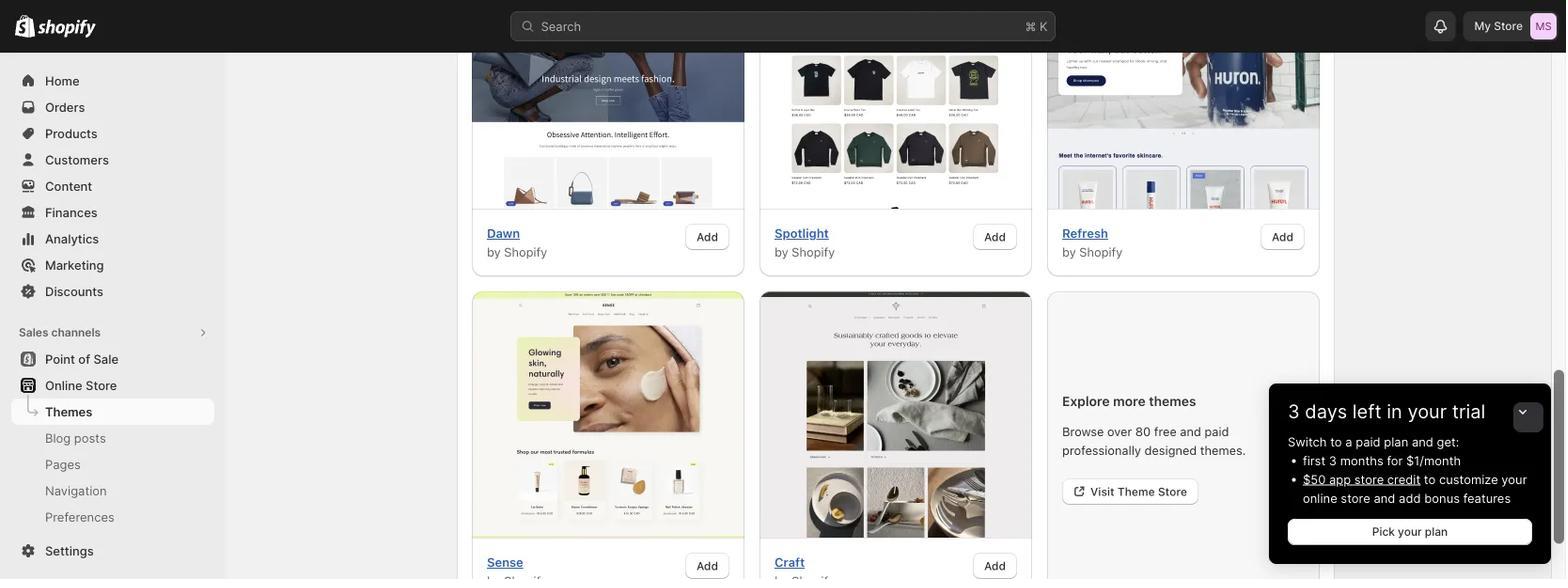 Task type: locate. For each thing, give the bounding box(es) containing it.
1 horizontal spatial and
[[1413, 435, 1434, 449]]

customers link
[[11, 147, 214, 173]]

0 horizontal spatial store
[[86, 378, 117, 393]]

navigation link
[[11, 478, 214, 504]]

customize
[[1440, 472, 1499, 487]]

in
[[1388, 400, 1403, 423]]

and for store
[[1374, 491, 1396, 506]]

my
[[1475, 19, 1492, 33]]

preferences
[[45, 510, 115, 524]]

1 vertical spatial store
[[1341, 491, 1371, 506]]

1 horizontal spatial 3
[[1330, 453, 1337, 468]]

sales channels
[[19, 326, 101, 340]]

features
[[1464, 491, 1512, 506]]

store down $50 app store credit
[[1341, 491, 1371, 506]]

and up $1/month
[[1413, 435, 1434, 449]]

shopify image
[[15, 15, 35, 37]]

pick your plan link
[[1288, 519, 1533, 545]]

your
[[1408, 400, 1448, 423], [1502, 472, 1528, 487], [1399, 525, 1423, 539]]

1 horizontal spatial store
[[1495, 19, 1524, 33]]

your right in
[[1408, 400, 1448, 423]]

to left a
[[1331, 435, 1343, 449]]

plan up for
[[1385, 435, 1409, 449]]

pages
[[45, 457, 81, 472]]

days
[[1306, 400, 1348, 423]]

apps
[[19, 559, 47, 573]]

pick
[[1373, 525, 1396, 539]]

orders link
[[11, 94, 214, 120]]

for
[[1388, 453, 1404, 468]]

trial
[[1453, 400, 1486, 423]]

0 vertical spatial and
[[1413, 435, 1434, 449]]

store inside online store link
[[86, 378, 117, 393]]

3 right the first in the right of the page
[[1330, 453, 1337, 468]]

store down months
[[1355, 472, 1385, 487]]

⌘
[[1026, 19, 1037, 33]]

3 inside dropdown button
[[1288, 400, 1300, 423]]

0 vertical spatial plan
[[1385, 435, 1409, 449]]

blog
[[45, 431, 71, 445]]

channels
[[51, 326, 101, 340]]

0 vertical spatial 3
[[1288, 400, 1300, 423]]

my store
[[1475, 19, 1524, 33]]

0 horizontal spatial to
[[1331, 435, 1343, 449]]

0 vertical spatial store
[[1355, 472, 1385, 487]]

1 vertical spatial and
[[1374, 491, 1396, 506]]

store
[[1495, 19, 1524, 33], [86, 378, 117, 393]]

3 left days
[[1288, 400, 1300, 423]]

0 vertical spatial your
[[1408, 400, 1448, 423]]

to
[[1331, 435, 1343, 449], [1425, 472, 1436, 487]]

your up features
[[1502, 472, 1528, 487]]

your inside to customize your online store and add bonus features
[[1502, 472, 1528, 487]]

3 days left in your trial button
[[1270, 384, 1552, 423]]

2 vertical spatial your
[[1399, 525, 1423, 539]]

online store link
[[11, 372, 214, 399]]

0 horizontal spatial 3
[[1288, 400, 1300, 423]]

plan down bonus on the bottom of the page
[[1426, 525, 1449, 539]]

1 vertical spatial store
[[86, 378, 117, 393]]

shopify image
[[38, 19, 96, 38]]

themes
[[45, 404, 92, 419]]

1 vertical spatial to
[[1425, 472, 1436, 487]]

blog posts
[[45, 431, 106, 445]]

point of sale
[[45, 352, 119, 366]]

and inside to customize your online store and add bonus features
[[1374, 491, 1396, 506]]

credit
[[1388, 472, 1421, 487]]

and
[[1413, 435, 1434, 449], [1374, 491, 1396, 506]]

1 vertical spatial plan
[[1426, 525, 1449, 539]]

store down sale
[[86, 378, 117, 393]]

your right pick
[[1399, 525, 1423, 539]]

3
[[1288, 400, 1300, 423], [1330, 453, 1337, 468]]

and left add
[[1374, 491, 1396, 506]]

point of sale link
[[11, 346, 214, 372]]

1 horizontal spatial plan
[[1426, 525, 1449, 539]]

first
[[1304, 453, 1326, 468]]

0 vertical spatial store
[[1495, 19, 1524, 33]]

1 horizontal spatial to
[[1425, 472, 1436, 487]]

store right my
[[1495, 19, 1524, 33]]

0 horizontal spatial and
[[1374, 491, 1396, 506]]

search
[[541, 19, 581, 33]]

store
[[1355, 472, 1385, 487], [1341, 491, 1371, 506]]

navigation
[[45, 483, 107, 498]]

bonus
[[1425, 491, 1461, 506]]

to down $1/month
[[1425, 472, 1436, 487]]

products link
[[11, 120, 214, 147]]

plan
[[1385, 435, 1409, 449], [1426, 525, 1449, 539]]

1 vertical spatial your
[[1502, 472, 1528, 487]]

home
[[45, 73, 80, 88]]

point
[[45, 352, 75, 366]]

of
[[78, 352, 90, 366]]



Task type: describe. For each thing, give the bounding box(es) containing it.
and for plan
[[1413, 435, 1434, 449]]

app
[[1330, 472, 1352, 487]]

get:
[[1438, 435, 1460, 449]]

to inside to customize your online store and add bonus features
[[1425, 472, 1436, 487]]

pick your plan
[[1373, 525, 1449, 539]]

settings
[[45, 544, 94, 558]]

add
[[1400, 491, 1422, 506]]

content
[[45, 179, 92, 193]]

store for my store
[[1495, 19, 1524, 33]]

sale
[[93, 352, 119, 366]]

discounts
[[45, 284, 103, 299]]

$50 app store credit
[[1304, 472, 1421, 487]]

analytics
[[45, 231, 99, 246]]

k
[[1040, 19, 1048, 33]]

⌘ k
[[1026, 19, 1048, 33]]

marketing link
[[11, 252, 214, 278]]

a
[[1346, 435, 1353, 449]]

left
[[1353, 400, 1382, 423]]

to customize your online store and add bonus features
[[1304, 472, 1528, 506]]

settings link
[[11, 538, 214, 564]]

sales
[[19, 326, 48, 340]]

online
[[45, 378, 82, 393]]

point of sale button
[[0, 346, 226, 372]]

0 vertical spatial to
[[1331, 435, 1343, 449]]

themes link
[[11, 399, 214, 425]]

your inside dropdown button
[[1408, 400, 1448, 423]]

months
[[1341, 453, 1384, 468]]

3 days left in your trial element
[[1270, 433, 1552, 564]]

home link
[[11, 68, 214, 94]]

1 vertical spatial 3
[[1330, 453, 1337, 468]]

first 3 months for $1/month
[[1304, 453, 1462, 468]]

$1/month
[[1407, 453, 1462, 468]]

pages link
[[11, 451, 214, 478]]

finances
[[45, 205, 98, 220]]

marketing
[[45, 258, 104, 272]]

switch
[[1288, 435, 1328, 449]]

content link
[[11, 173, 214, 199]]

plan inside pick your plan link
[[1426, 525, 1449, 539]]

analytics link
[[11, 226, 214, 252]]

blog posts link
[[11, 425, 214, 451]]

$50 app store credit link
[[1304, 472, 1421, 487]]

$50
[[1304, 472, 1326, 487]]

preferences link
[[11, 504, 214, 530]]

finances link
[[11, 199, 214, 226]]

online store
[[45, 378, 117, 393]]

posts
[[74, 431, 106, 445]]

online
[[1304, 491, 1338, 506]]

store for online store
[[86, 378, 117, 393]]

products
[[45, 126, 98, 141]]

paid
[[1356, 435, 1381, 449]]

0 horizontal spatial plan
[[1385, 435, 1409, 449]]

orders
[[45, 100, 85, 114]]

apps button
[[11, 553, 214, 579]]

customers
[[45, 152, 109, 167]]

switch to a paid plan and get:
[[1288, 435, 1460, 449]]

3 days left in your trial
[[1288, 400, 1486, 423]]

sales channels button
[[11, 320, 214, 346]]

store inside to customize your online store and add bonus features
[[1341, 491, 1371, 506]]

discounts link
[[11, 278, 214, 305]]

my store image
[[1531, 13, 1557, 40]]



Task type: vqa. For each thing, say whether or not it's contained in the screenshot.
the left the campaigns
no



